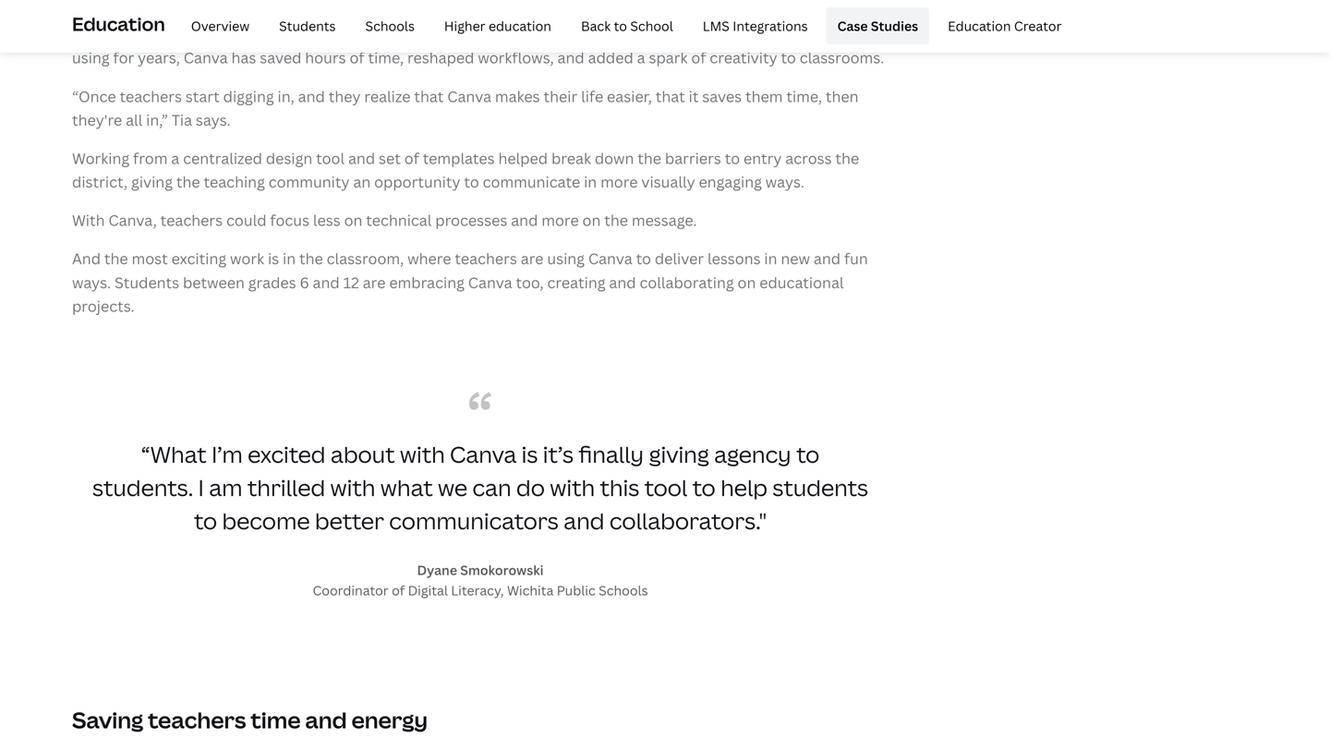 Task type: locate. For each thing, give the bounding box(es) containing it.
0 horizontal spatial giving
[[131, 172, 173, 192]]

realize
[[364, 86, 411, 106]]

education
[[72, 11, 165, 36], [948, 17, 1011, 34]]

1 vertical spatial using
[[547, 249, 585, 269]]

could
[[226, 210, 267, 230]]

teachers inside and the most exciting work is in the classroom, where teachers are using canva to deliver lessons in new and fun ways. students between grades 6 and 12 are embracing canva too, creating and collaborating on educational projects.
[[455, 249, 517, 269]]

in,
[[278, 86, 295, 106]]

students
[[279, 17, 336, 34], [115, 272, 179, 292]]

1 horizontal spatial are
[[521, 249, 544, 269]]

1 horizontal spatial time,
[[787, 86, 822, 106]]

education for education
[[72, 11, 165, 36]]

design
[[266, 148, 313, 168]]

1 vertical spatial schools
[[599, 582, 648, 599]]

the up spark
[[659, 24, 682, 44]]

to inside menu bar
[[614, 17, 627, 34]]

saves
[[702, 86, 742, 106]]

spark
[[649, 48, 688, 68]]

1 vertical spatial is
[[522, 439, 538, 469]]

0 horizontal spatial is
[[268, 249, 279, 269]]

0 vertical spatial using
[[72, 48, 110, 68]]

giving up the collaborators."
[[649, 439, 709, 469]]

more down communicate
[[542, 210, 579, 230]]

with up better
[[330, 473, 375, 503]]

in up grades
[[283, 249, 296, 269]]

fun
[[844, 249, 868, 269]]

to right posts
[[400, 24, 415, 44]]

tool up the "community"
[[316, 148, 345, 168]]

2 horizontal spatial in
[[764, 249, 777, 269]]

can
[[473, 473, 511, 503]]

on
[[344, 210, 363, 230], [583, 210, 601, 230], [738, 272, 756, 292]]

1 horizontal spatial more
[[601, 172, 638, 192]]

energy
[[351, 705, 428, 735]]

students up hours
[[279, 17, 336, 34]]

dyane smokorowski coordinator of digital literacy, wichita public schools
[[313, 561, 648, 599]]

0 horizontal spatial students
[[115, 272, 179, 292]]

are right 12
[[363, 272, 386, 292]]

1 horizontal spatial tool
[[645, 473, 688, 503]]

they
[[329, 86, 361, 106]]

old
[[686, 24, 709, 44]]

using
[[72, 48, 110, 68], [547, 249, 585, 269]]

they're
[[72, 110, 122, 130]]

school
[[630, 17, 673, 34]]

on inside and the most exciting work is in the classroom, where teachers are using canva to deliver lessons in new and fun ways. students between grades 6 and 12 are embracing canva too, creating and collaborating on educational projects.
[[738, 272, 756, 292]]

1 horizontal spatial schools
[[599, 582, 648, 599]]

1 vertical spatial are
[[363, 272, 386, 292]]

6
[[300, 272, 309, 292]]

the right and
[[104, 249, 128, 269]]

between
[[183, 272, 245, 292]]

in inside working from a centralized design tool and set of templates helped break down the barriers to entry across the district, giving the teaching community an opportunity to communicate in more visually engaging ways.
[[584, 172, 597, 192]]

0 horizontal spatial that
[[414, 86, 444, 106]]

using up creating at the left top of the page
[[547, 249, 585, 269]]

this
[[600, 473, 640, 503]]

1 vertical spatial giving
[[649, 439, 709, 469]]

move
[[558, 24, 597, 44]]

community
[[269, 172, 350, 192]]

the down "centralized"
[[176, 172, 200, 192]]

using inside and the most exciting work is in the classroom, where teachers are using canva to deliver lessons in new and fun ways. students between grades 6 and 12 are embracing canva too, creating and collaborating on educational projects.
[[547, 249, 585, 269]]

0 vertical spatial tool
[[316, 148, 345, 168]]

and left fun
[[814, 249, 841, 269]]

and up the an
[[348, 148, 375, 168]]

schools right public
[[599, 582, 648, 599]]

that left "it"
[[656, 86, 685, 106]]

1 horizontal spatial that
[[656, 86, 685, 106]]

and inside "once teachers start digging in, and they realize that canva makes their life easier, that it saves them time, then they're all in," tia says.
[[298, 86, 325, 106]]

are up the too,
[[521, 249, 544, 269]]

with canva, teachers could focus less on technical processes and more on the message.
[[72, 210, 697, 230]]

has
[[231, 48, 256, 68]]

on right less
[[344, 210, 363, 230]]

0 vertical spatial ways.
[[766, 172, 805, 192]]

0 vertical spatial is
[[268, 249, 279, 269]]

of left digital on the bottom left of page
[[392, 582, 405, 599]]

canva up creating at the left top of the page
[[588, 249, 633, 269]]

time, left "then"
[[787, 86, 822, 106]]

canva up can
[[450, 439, 517, 469]]

education left creator
[[948, 17, 1011, 34]]

0 vertical spatial giving
[[131, 172, 173, 192]]

set
[[379, 148, 401, 168]]

and inside working from a centralized design tool and set of templates helped break down the barriers to entry across the district, giving the teaching community an opportunity to communicate in more visually engaging ways.
[[348, 148, 375, 168]]

i
[[198, 473, 204, 503]]

from clerical staff drafting social media posts to teachers looking to move beyond the old slideshows they'd been using for years, canva has saved hours of time, reshaped workflows, and added a spark of creativity to classrooms.
[[72, 24, 884, 68]]

and inside "what i'm excited about with canva is it's finally giving agency to students. i am thrilled with what we can do with this tool to help students to become better communicators and collaborators."
[[564, 506, 605, 536]]

work
[[230, 249, 264, 269]]

to up the collaborators."
[[693, 473, 716, 503]]

been
[[843, 24, 879, 44]]

0 vertical spatial time,
[[368, 48, 404, 68]]

students inside students link
[[279, 17, 336, 34]]

and down move
[[558, 48, 585, 68]]

with up the what
[[400, 439, 445, 469]]

teachers
[[419, 24, 481, 44], [120, 86, 182, 106], [160, 210, 223, 230], [455, 249, 517, 269], [148, 705, 246, 735]]

to down i at bottom left
[[194, 506, 217, 536]]

them
[[746, 86, 783, 106]]

0 horizontal spatial using
[[72, 48, 110, 68]]

0 horizontal spatial education
[[72, 11, 165, 36]]

giving down from
[[131, 172, 173, 192]]

to left deliver
[[636, 249, 651, 269]]

to left move
[[539, 24, 554, 44]]

teachers inside "once teachers start digging in, and they realize that canva makes their life easier, that it saves them time, then they're all in," tia says.
[[120, 86, 182, 106]]

0 vertical spatial students
[[279, 17, 336, 34]]

0 horizontal spatial time,
[[368, 48, 404, 68]]

lms
[[703, 17, 730, 34]]

1 vertical spatial ways.
[[72, 272, 111, 292]]

teachers down processes
[[455, 249, 517, 269]]

start
[[186, 86, 220, 106]]

and inside "from clerical staff drafting social media posts to teachers looking to move beyond the old slideshows they'd been using for years, canva has saved hours of time, reshaped workflows, and added a spark of creativity to classrooms."
[[558, 48, 585, 68]]

to down templates
[[464, 172, 479, 192]]

and
[[558, 48, 585, 68], [298, 86, 325, 106], [348, 148, 375, 168], [511, 210, 538, 230], [814, 249, 841, 269], [313, 272, 340, 292], [609, 272, 636, 292], [564, 506, 605, 536], [305, 705, 347, 735]]

tool
[[316, 148, 345, 168], [645, 473, 688, 503]]

it's
[[543, 439, 574, 469]]

to
[[614, 17, 627, 34], [400, 24, 415, 44], [539, 24, 554, 44], [781, 48, 796, 68], [725, 148, 740, 168], [464, 172, 479, 192], [636, 249, 651, 269], [797, 439, 820, 469], [693, 473, 716, 503], [194, 506, 217, 536]]

1 horizontal spatial in
[[584, 172, 597, 192]]

lessons
[[708, 249, 761, 269]]

in left new
[[764, 249, 777, 269]]

smokorowski
[[460, 561, 544, 579]]

2 horizontal spatial on
[[738, 272, 756, 292]]

1 horizontal spatial students
[[279, 17, 336, 34]]

and right in,
[[298, 86, 325, 106]]

canva down 'staff'
[[184, 48, 228, 68]]

on up creating at the left top of the page
[[583, 210, 601, 230]]

and down the this on the left of page
[[564, 506, 605, 536]]

added
[[588, 48, 634, 68]]

time, inside "from clerical staff drafting social media posts to teachers looking to move beyond the old slideshows they'd been using for years, canva has saved hours of time, reshaped workflows, and added a spark of creativity to classrooms."
[[368, 48, 404, 68]]

0 vertical spatial schools
[[365, 17, 415, 34]]

in down break
[[584, 172, 597, 192]]

education creator
[[948, 17, 1062, 34]]

1 vertical spatial time,
[[787, 86, 822, 106]]

the right across at the top right of page
[[836, 148, 859, 168]]

the inside "from clerical staff drafting social media posts to teachers looking to move beyond the old slideshows they'd been using for years, canva has saved hours of time, reshaped workflows, and added a spark of creativity to classrooms."
[[659, 24, 682, 44]]

1 horizontal spatial education
[[948, 17, 1011, 34]]

0 vertical spatial a
[[637, 48, 645, 68]]

barriers
[[665, 148, 721, 168]]

hours
[[305, 48, 346, 68]]

classrooms.
[[800, 48, 884, 68]]

time,
[[368, 48, 404, 68], [787, 86, 822, 106]]

back to school link
[[570, 7, 684, 44]]

1 vertical spatial tool
[[645, 473, 688, 503]]

then
[[826, 86, 859, 106]]

i'm
[[212, 439, 243, 469]]

0 horizontal spatial tool
[[316, 148, 345, 168]]

more
[[601, 172, 638, 192], [542, 210, 579, 230]]

is left it's on the bottom of page
[[522, 439, 538, 469]]

teachers up 'reshaped'
[[419, 24, 481, 44]]

collaborators."
[[610, 506, 767, 536]]

students down most
[[115, 272, 179, 292]]

0 horizontal spatial ways.
[[72, 272, 111, 292]]

0 horizontal spatial more
[[542, 210, 579, 230]]

ways. down the 'entry'
[[766, 172, 805, 192]]

media
[[309, 24, 353, 44]]

giving inside working from a centralized design tool and set of templates helped break down the barriers to entry across the district, giving the teaching community an opportunity to communicate in more visually engaging ways.
[[131, 172, 173, 192]]

canva down 'reshaped'
[[447, 86, 492, 106]]

1 horizontal spatial ways.
[[766, 172, 805, 192]]

is inside "what i'm excited about with canva is it's finally giving agency to students. i am thrilled with what we can do with this tool to help students to become better communicators and collaborators."
[[522, 439, 538, 469]]

12
[[343, 272, 359, 292]]

their
[[544, 86, 578, 106]]

1 horizontal spatial with
[[400, 439, 445, 469]]

makes
[[495, 86, 540, 106]]

teachers up in," on the left of the page
[[120, 86, 182, 106]]

"once
[[72, 86, 116, 106]]

are
[[521, 249, 544, 269], [363, 272, 386, 292]]

1 vertical spatial more
[[542, 210, 579, 230]]

saving
[[72, 705, 143, 735]]

0 vertical spatial are
[[521, 249, 544, 269]]

1 horizontal spatial using
[[547, 249, 585, 269]]

a inside "from clerical staff drafting social media posts to teachers looking to move beyond the old slideshows they'd been using for years, canva has saved hours of time, reshaped workflows, and added a spark of creativity to classrooms."
[[637, 48, 645, 68]]

using down from
[[72, 48, 110, 68]]

0 vertical spatial more
[[601, 172, 638, 192]]

more down down
[[601, 172, 638, 192]]

menu bar
[[172, 7, 1073, 44]]

social
[[265, 24, 306, 44]]

time, inside "once teachers start digging in, and they realize that canva makes their life easier, that it saves them time, then they're all in," tia says.
[[787, 86, 822, 106]]

1 horizontal spatial is
[[522, 439, 538, 469]]

am
[[209, 473, 243, 503]]

0 horizontal spatial schools
[[365, 17, 415, 34]]

it
[[689, 86, 699, 106]]

1 vertical spatial a
[[171, 148, 179, 168]]

of right set
[[404, 148, 419, 168]]

tool up the collaborators."
[[645, 473, 688, 503]]

focus
[[270, 210, 310, 230]]

canva
[[184, 48, 228, 68], [447, 86, 492, 106], [588, 249, 633, 269], [468, 272, 512, 292], [450, 439, 517, 469]]

help
[[721, 473, 768, 503]]

0 horizontal spatial a
[[171, 148, 179, 168]]

1 horizontal spatial giving
[[649, 439, 709, 469]]

with down it's on the bottom of page
[[550, 473, 595, 503]]

to right "back"
[[614, 17, 627, 34]]

ways. down and
[[72, 272, 111, 292]]

a inside working from a centralized design tool and set of templates helped break down the barriers to entry across the district, giving the teaching community an opportunity to communicate in more visually engaging ways.
[[171, 148, 179, 168]]

education
[[489, 17, 551, 34]]

saved
[[260, 48, 302, 68]]

that
[[414, 86, 444, 106], [656, 86, 685, 106]]

a left spark
[[637, 48, 645, 68]]

case
[[838, 17, 868, 34]]

thrilled
[[248, 473, 325, 503]]

time, down posts
[[368, 48, 404, 68]]

"what i'm excited about with canva is it's finally giving agency to students. i am thrilled with what we can do with this tool to help students to become better communicators and collaborators."
[[92, 439, 868, 536]]

giving inside "what i'm excited about with canva is it's finally giving agency to students. i am thrilled with what we can do with this tool to help students to become better communicators and collaborators."
[[649, 439, 709, 469]]

education up for
[[72, 11, 165, 36]]

of
[[350, 48, 365, 68], [691, 48, 706, 68], [404, 148, 419, 168], [392, 582, 405, 599]]

communicators
[[389, 506, 559, 536]]

schools right media at the top left of page
[[365, 17, 415, 34]]

of down posts
[[350, 48, 365, 68]]

teachers inside "from clerical staff drafting social media posts to teachers looking to move beyond the old slideshows they'd been using for years, canva has saved hours of time, reshaped workflows, and added a spark of creativity to classrooms."
[[419, 24, 481, 44]]

the up 6
[[299, 249, 323, 269]]

for
[[113, 48, 134, 68]]

from
[[72, 24, 109, 44]]

of inside dyane smokorowski coordinator of digital literacy, wichita public schools
[[392, 582, 405, 599]]

is up grades
[[268, 249, 279, 269]]

embracing
[[389, 272, 465, 292]]

a right from
[[171, 148, 179, 168]]

1 horizontal spatial a
[[637, 48, 645, 68]]

of inside working from a centralized design tool and set of templates helped break down the barriers to entry across the district, giving the teaching community an opportunity to communicate in more visually engaging ways.
[[404, 148, 419, 168]]

1 vertical spatial students
[[115, 272, 179, 292]]

that down 'reshaped'
[[414, 86, 444, 106]]

canva left the too,
[[468, 272, 512, 292]]

"once teachers start digging in, and they realize that canva makes their life easier, that it saves them time, then they're all in," tia says.
[[72, 86, 859, 130]]

on down lessons
[[738, 272, 756, 292]]

to inside and the most exciting work is in the classroom, where teachers are using canva to deliver lessons in new and fun ways. students between grades 6 and 12 are embracing canva too, creating and collaborating on educational projects.
[[636, 249, 651, 269]]



Task type: vqa. For each thing, say whether or not it's contained in the screenshot.
•
no



Task type: describe. For each thing, give the bounding box(es) containing it.
coordinator
[[313, 582, 389, 599]]

drafting
[[204, 24, 261, 44]]

menu bar containing overview
[[172, 7, 1073, 44]]

overview
[[191, 17, 250, 34]]

staff
[[168, 24, 201, 44]]

back
[[581, 17, 611, 34]]

centralized
[[183, 148, 262, 168]]

looking
[[485, 24, 536, 44]]

0 horizontal spatial in
[[283, 249, 296, 269]]

lms integrations
[[703, 17, 808, 34]]

public
[[557, 582, 596, 599]]

with
[[72, 210, 105, 230]]

case studies
[[838, 17, 918, 34]]

communicate
[[483, 172, 580, 192]]

across
[[786, 148, 832, 168]]

and down communicate
[[511, 210, 538, 230]]

canva,
[[108, 210, 157, 230]]

tool inside working from a centralized design tool and set of templates helped break down the barriers to entry across the district, giving the teaching community an opportunity to communicate in more visually engaging ways.
[[316, 148, 345, 168]]

2 that from the left
[[656, 86, 685, 106]]

excited
[[248, 439, 326, 469]]

"what
[[141, 439, 207, 469]]

to down they'd
[[781, 48, 796, 68]]

new
[[781, 249, 810, 269]]

the up the visually
[[638, 148, 662, 168]]

working from a centralized design tool and set of templates helped break down the barriers to entry across the district, giving the teaching community an opportunity to communicate in more visually engaging ways.
[[72, 148, 859, 192]]

grades
[[248, 272, 296, 292]]

studies
[[871, 17, 918, 34]]

schools inside dyane smokorowski coordinator of digital literacy, wichita public schools
[[599, 582, 648, 599]]

to up students
[[797, 439, 820, 469]]

1 horizontal spatial on
[[583, 210, 601, 230]]

opportunity
[[374, 172, 461, 192]]

students inside and the most exciting work is in the classroom, where teachers are using canva to deliver lessons in new and fun ways. students between grades 6 and 12 are embracing canva too, creating and collaborating on educational projects.
[[115, 272, 179, 292]]

working
[[72, 148, 129, 168]]

projects.
[[72, 296, 135, 316]]

they'd
[[794, 24, 839, 44]]

down
[[595, 148, 634, 168]]

we
[[438, 473, 468, 503]]

entry
[[744, 148, 782, 168]]

deliver
[[655, 249, 704, 269]]

in,"
[[146, 110, 168, 130]]

clerical
[[113, 24, 165, 44]]

too,
[[516, 272, 544, 292]]

slideshows
[[712, 24, 791, 44]]

teachers left time
[[148, 705, 246, 735]]

an
[[353, 172, 371, 192]]

what
[[380, 473, 433, 503]]

reshaped
[[407, 48, 474, 68]]

2 horizontal spatial with
[[550, 473, 595, 503]]

0 horizontal spatial with
[[330, 473, 375, 503]]

time
[[251, 705, 301, 735]]

engaging
[[699, 172, 762, 192]]

tool inside "what i'm excited about with canva is it's finally giving agency to students. i am thrilled with what we can do with this tool to help students to become better communicators and collaborators."
[[645, 473, 688, 503]]

literacy,
[[451, 582, 504, 599]]

students
[[773, 473, 868, 503]]

workflows,
[[478, 48, 554, 68]]

and right creating at the left top of the page
[[609, 272, 636, 292]]

higher education link
[[433, 7, 563, 44]]

creator
[[1014, 17, 1062, 34]]

schools inside menu bar
[[365, 17, 415, 34]]

schools link
[[354, 7, 426, 44]]

digital
[[408, 582, 448, 599]]

lms integrations link
[[692, 7, 819, 44]]

ways. inside and the most exciting work is in the classroom, where teachers are using canva to deliver lessons in new and fun ways. students between grades 6 and 12 are embracing canva too, creating and collaborating on educational projects.
[[72, 272, 111, 292]]

tia
[[172, 110, 192, 130]]

education for education creator
[[948, 17, 1011, 34]]

0 horizontal spatial are
[[363, 272, 386, 292]]

canva inside "from clerical staff drafting social media posts to teachers looking to move beyond the old slideshows they'd been using for years, canva has saved hours of time, reshaped workflows, and added a spark of creativity to classrooms."
[[184, 48, 228, 68]]

higher education
[[444, 17, 551, 34]]

more inside working from a centralized design tool and set of templates helped break down the barriers to entry across the district, giving the teaching community an opportunity to communicate in more visually engaging ways.
[[601, 172, 638, 192]]

all
[[126, 110, 143, 130]]

ways. inside working from a centralized design tool and set of templates helped break down the barriers to entry across the district, giving the teaching community an opportunity to communicate in more visually engaging ways.
[[766, 172, 805, 192]]

dyane
[[417, 561, 457, 579]]

less
[[313, 210, 341, 230]]

case studies link
[[826, 7, 930, 44]]

helped
[[498, 148, 548, 168]]

do
[[516, 473, 545, 503]]

beyond
[[601, 24, 655, 44]]

about
[[331, 439, 395, 469]]

of down 'old'
[[691, 48, 706, 68]]

quotation mark image
[[469, 392, 492, 410]]

digging
[[223, 86, 274, 106]]

teaching
[[204, 172, 265, 192]]

to up engaging
[[725, 148, 740, 168]]

students link
[[268, 7, 347, 44]]

and the most exciting work is in the classroom, where teachers are using canva to deliver lessons in new and fun ways. students between grades 6 and 12 are embracing canva too, creating and collaborating on educational projects.
[[72, 249, 868, 316]]

higher
[[444, 17, 486, 34]]

easier,
[[607, 86, 652, 106]]

canva inside "once teachers start digging in, and they realize that canva makes their life easier, that it saves them time, then they're all in," tia says.
[[447, 86, 492, 106]]

creating
[[547, 272, 606, 292]]

and
[[72, 249, 101, 269]]

1 that from the left
[[414, 86, 444, 106]]

message.
[[632, 210, 697, 230]]

templates
[[423, 148, 495, 168]]

overview link
[[180, 7, 261, 44]]

wichita
[[507, 582, 554, 599]]

back to school
[[581, 17, 673, 34]]

most
[[132, 249, 168, 269]]

the left message.
[[604, 210, 628, 230]]

and right 6
[[313, 272, 340, 292]]

teachers up exciting
[[160, 210, 223, 230]]

better
[[315, 506, 384, 536]]

and right time
[[305, 705, 347, 735]]

is inside and the most exciting work is in the classroom, where teachers are using canva to deliver lessons in new and fun ways. students between grades 6 and 12 are embracing canva too, creating and collaborating on educational projects.
[[268, 249, 279, 269]]

using inside "from clerical staff drafting social media posts to teachers looking to move beyond the old slideshows they'd been using for years, canva has saved hours of time, reshaped workflows, and added a spark of creativity to classrooms."
[[72, 48, 110, 68]]

from
[[133, 148, 168, 168]]

years,
[[138, 48, 180, 68]]

canva inside "what i'm excited about with canva is it's finally giving agency to students. i am thrilled with what we can do with this tool to help students to become better communicators and collaborators."
[[450, 439, 517, 469]]

0 horizontal spatial on
[[344, 210, 363, 230]]



